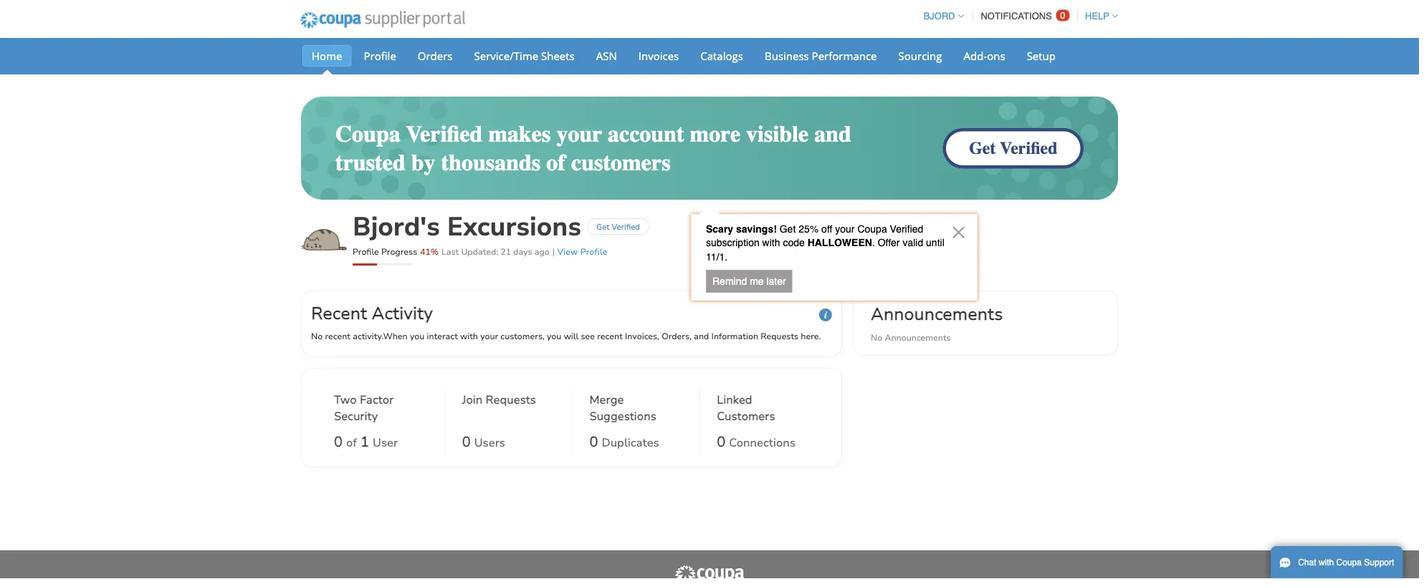 Task type: locate. For each thing, give the bounding box(es) containing it.
coupa
[[857, 223, 887, 235], [1336, 558, 1362, 568]]

view profile link
[[557, 246, 607, 258]]

will
[[564, 331, 579, 342]]

1 horizontal spatial verified
[[890, 223, 923, 235]]

merge suggestions link
[[589, 392, 682, 428]]

verified
[[612, 222, 640, 233], [890, 223, 923, 235]]

get for verified
[[596, 222, 610, 233]]

with down the savings!
[[762, 237, 780, 249]]

1 horizontal spatial with
[[762, 237, 780, 249]]

1 horizontal spatial you
[[547, 331, 561, 342]]

× button
[[951, 218, 966, 244]]

× dialog
[[691, 214, 978, 301]]

41%
[[420, 246, 439, 258]]

0 vertical spatial requests
[[761, 331, 799, 342]]

verified inside get 25% off your coupa verified subscription with code
[[890, 223, 923, 235]]

coupa inside get 25% off your coupa verified subscription with code
[[857, 223, 887, 235]]

home
[[312, 48, 342, 63]]

get for 25%
[[780, 223, 796, 235]]

profile
[[364, 48, 396, 63], [353, 246, 379, 258], [580, 246, 607, 258]]

1 you from the left
[[410, 331, 424, 342]]

customers
[[717, 409, 775, 424]]

25%
[[799, 223, 819, 235]]

business
[[765, 48, 809, 63]]

additional information image
[[819, 309, 832, 322]]

0 left the help
[[1060, 10, 1065, 21]]

get inside get 25% off your coupa verified subscription with code
[[780, 223, 796, 235]]

catalogs
[[700, 48, 743, 63]]

get
[[596, 222, 610, 233], [780, 223, 796, 235]]

information
[[711, 331, 758, 342]]

merge
[[589, 392, 624, 408]]

with right interact
[[460, 331, 478, 342]]

1
[[361, 433, 369, 452]]

scary savings!
[[706, 223, 777, 235]]

0 left of
[[334, 433, 343, 452]]

1 recent from the left
[[325, 331, 350, 342]]

0 left the users
[[462, 433, 471, 452]]

0 horizontal spatial with
[[460, 331, 478, 342]]

home link
[[302, 45, 352, 67]]

service/time sheets
[[474, 48, 575, 63]]

activity.
[[353, 331, 383, 342]]

0 duplicates
[[589, 433, 659, 452]]

add-ons link
[[954, 45, 1015, 67]]

bjord link
[[917, 11, 964, 22]]

asn
[[596, 48, 617, 63]]

1 vertical spatial with
[[460, 331, 478, 342]]

announcements
[[871, 302, 1003, 326], [885, 332, 951, 344]]

1 vertical spatial requests
[[486, 392, 536, 408]]

0 horizontal spatial coupa supplier portal image
[[290, 2, 475, 38]]

business performance link
[[755, 45, 886, 67]]

two factor security
[[334, 392, 394, 424]]

announcements inside announcements no announcements
[[885, 332, 951, 344]]

linked customers link
[[717, 392, 809, 428]]

your up the halloween at the right of the page
[[835, 223, 855, 235]]

navigation
[[917, 2, 1118, 30]]

11/1.
[[706, 251, 728, 263]]

1 horizontal spatial recent
[[597, 331, 623, 342]]

get 25% off your coupa verified subscription with code
[[706, 223, 926, 249]]

here.
[[801, 331, 821, 342]]

coupa up .
[[857, 223, 887, 235]]

0 horizontal spatial recent
[[325, 331, 350, 342]]

1 horizontal spatial no
[[871, 332, 882, 344]]

. offer valid until 11/1.
[[706, 237, 947, 263]]

service/time
[[474, 48, 538, 63]]

no right here.
[[871, 332, 882, 344]]

1 horizontal spatial get
[[780, 223, 796, 235]]

user avatar image
[[301, 214, 347, 260]]

with inside get 25% off your coupa verified subscription with code
[[762, 237, 780, 249]]

|
[[552, 246, 555, 258]]

recent down recent
[[325, 331, 350, 342]]

chat with coupa support
[[1298, 558, 1394, 568]]

bjord's excursions
[[353, 210, 581, 245]]

coupa left support
[[1336, 558, 1362, 568]]

asn link
[[587, 45, 626, 67]]

when
[[383, 331, 408, 342]]

of
[[346, 435, 357, 451]]

performance
[[812, 48, 877, 63]]

0 horizontal spatial no
[[311, 331, 323, 342]]

2 horizontal spatial with
[[1319, 558, 1334, 568]]

setup
[[1027, 48, 1056, 63]]

0 vertical spatial coupa
[[857, 223, 887, 235]]

help link
[[1079, 11, 1118, 22]]

0
[[1060, 10, 1065, 21], [334, 433, 343, 452], [462, 433, 471, 452], [589, 433, 598, 452], [717, 433, 725, 452]]

your inside get 25% off your coupa verified subscription with code
[[835, 223, 855, 235]]

view
[[557, 246, 578, 258]]

profile for profile progress 41% last updated: 21 days ago | view profile
[[353, 246, 379, 258]]

orders
[[418, 48, 453, 63]]

0 horizontal spatial get
[[596, 222, 610, 233]]

security
[[334, 409, 378, 424]]

1 vertical spatial announcements
[[885, 332, 951, 344]]

0 for 0 duplicates
[[589, 433, 598, 452]]

with right "chat"
[[1319, 558, 1334, 568]]

recent right see
[[597, 331, 623, 342]]

0 for 0 of 1 user
[[334, 433, 343, 452]]

requests
[[761, 331, 799, 342], [486, 392, 536, 408]]

sheets
[[541, 48, 575, 63]]

me
[[750, 276, 764, 287]]

0 horizontal spatial you
[[410, 331, 424, 342]]

you
[[410, 331, 424, 342], [547, 331, 561, 342]]

0 horizontal spatial coupa
[[857, 223, 887, 235]]

valid
[[903, 237, 923, 249]]

1 horizontal spatial coupa supplier portal image
[[674, 565, 745, 580]]

2 vertical spatial with
[[1319, 558, 1334, 568]]

join
[[462, 392, 483, 408]]

coupa supplier portal image
[[290, 2, 475, 38], [674, 565, 745, 580]]

customers,
[[500, 331, 545, 342]]

you left 'will' on the left bottom of page
[[547, 331, 561, 342]]

requests left here.
[[761, 331, 799, 342]]

profile right home
[[364, 48, 396, 63]]

1 horizontal spatial coupa
[[1336, 558, 1362, 568]]

sourcing
[[898, 48, 942, 63]]

no inside announcements no announcements
[[871, 332, 882, 344]]

requests right join
[[486, 392, 536, 408]]

with
[[762, 237, 780, 249], [460, 331, 478, 342], [1319, 558, 1334, 568]]

0 vertical spatial your
[[835, 223, 855, 235]]

0 down customers
[[717, 433, 725, 452]]

profile left progress
[[353, 246, 379, 258]]

with inside button
[[1319, 558, 1334, 568]]

get up view profile link
[[596, 222, 610, 233]]

you right when
[[410, 331, 424, 342]]

notifications 0
[[981, 10, 1065, 22]]

subscription
[[706, 237, 759, 249]]

your
[[835, 223, 855, 235], [480, 331, 498, 342]]

invoices link
[[629, 45, 688, 67]]

merge suggestions
[[589, 392, 656, 424]]

profile progress 41% last updated: 21 days ago | view profile
[[353, 246, 607, 258]]

0 vertical spatial with
[[762, 237, 780, 249]]

support
[[1364, 558, 1394, 568]]

offer
[[878, 237, 900, 249]]

get up code
[[780, 223, 796, 235]]

1 vertical spatial coupa
[[1336, 558, 1362, 568]]

0 horizontal spatial your
[[480, 331, 498, 342]]

1 horizontal spatial your
[[835, 223, 855, 235]]

your left customers,
[[480, 331, 498, 342]]

no down recent
[[311, 331, 323, 342]]

0 left duplicates
[[589, 433, 598, 452]]

business performance
[[765, 48, 877, 63]]

connections
[[729, 435, 796, 451]]

0 vertical spatial coupa supplier portal image
[[290, 2, 475, 38]]

0 vertical spatial announcements
[[871, 302, 1003, 326]]

interact
[[427, 331, 458, 342]]



Task type: vqa. For each thing, say whether or not it's contained in the screenshot.


Task type: describe. For each thing, give the bounding box(es) containing it.
factor
[[360, 392, 394, 408]]

chat
[[1298, 558, 1316, 568]]

1 vertical spatial coupa supplier portal image
[[674, 565, 745, 580]]

remind
[[712, 276, 747, 287]]

0 for 0 users
[[462, 433, 471, 452]]

two
[[334, 392, 357, 408]]

code
[[783, 237, 805, 249]]

see
[[581, 331, 595, 342]]

0 connections
[[717, 433, 796, 452]]

0 for 0 connections
[[717, 433, 725, 452]]

scary
[[706, 223, 733, 235]]

profile right view
[[580, 246, 607, 258]]

coupa inside chat with coupa support button
[[1336, 558, 1362, 568]]

ons
[[987, 48, 1005, 63]]

1 vertical spatial your
[[480, 331, 498, 342]]

sourcing link
[[889, 45, 951, 67]]

two factor security link
[[334, 392, 427, 428]]

remind me later button
[[706, 270, 792, 293]]

halloween
[[807, 237, 872, 249]]

bjord
[[924, 11, 955, 22]]

recent
[[311, 302, 367, 325]]

0 horizontal spatial requests
[[486, 392, 536, 408]]

.
[[872, 237, 875, 249]]

and
[[694, 331, 709, 342]]

0 horizontal spatial verified
[[612, 222, 640, 233]]

add-
[[964, 48, 987, 63]]

activity
[[372, 302, 433, 325]]

savings!
[[736, 223, 777, 235]]

suggestions
[[589, 409, 656, 424]]

2 you from the left
[[547, 331, 561, 342]]

0 of 1 user
[[334, 433, 398, 452]]

last
[[441, 246, 459, 258]]

navigation containing notifications 0
[[917, 2, 1118, 30]]

0 inside notifications 0
[[1060, 10, 1065, 21]]

users
[[474, 435, 505, 451]]

×
[[951, 218, 966, 244]]

duplicates
[[602, 435, 659, 451]]

1 horizontal spatial requests
[[761, 331, 799, 342]]

bjord's
[[353, 210, 440, 245]]

orders link
[[408, 45, 462, 67]]

days
[[513, 246, 532, 258]]

until
[[926, 237, 944, 249]]

notifications
[[981, 11, 1052, 22]]

recent activity
[[311, 302, 433, 325]]

profile link
[[354, 45, 406, 67]]

2 recent from the left
[[597, 331, 623, 342]]

orders,
[[662, 331, 692, 342]]

catalogs link
[[691, 45, 752, 67]]

progress
[[381, 246, 417, 258]]

chat with coupa support button
[[1271, 547, 1403, 580]]

profile for profile
[[364, 48, 396, 63]]

excursions
[[447, 210, 581, 245]]

service/time sheets link
[[465, 45, 584, 67]]

invoices
[[638, 48, 679, 63]]

remind me later
[[712, 276, 786, 287]]

announcements no announcements
[[871, 302, 1003, 344]]

join requests link
[[462, 392, 536, 428]]

user
[[373, 435, 398, 451]]

later
[[766, 276, 786, 287]]

join requests
[[462, 392, 536, 408]]

21
[[501, 246, 511, 258]]

linked customers
[[717, 392, 775, 424]]

linked
[[717, 392, 752, 408]]

0 users
[[462, 433, 505, 452]]

ago
[[534, 246, 550, 258]]

get verified
[[596, 222, 640, 233]]

get verified link
[[587, 219, 649, 235]]

invoices,
[[625, 331, 659, 342]]

no recent activity. when you interact with your customers, you will see recent invoices, orders, and information requests here.
[[311, 331, 821, 342]]

updated:
[[461, 246, 498, 258]]

help
[[1085, 11, 1109, 22]]



